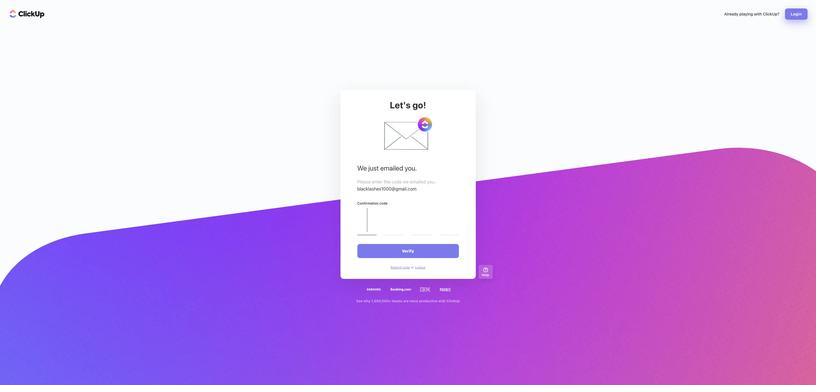 Task type: describe. For each thing, give the bounding box(es) containing it.
login
[[791, 12, 802, 16]]

resend code or logout
[[391, 266, 426, 270]]

or
[[411, 266, 414, 270]]

Enter first code digit text field
[[357, 208, 377, 236]]

Enter second code digit text field
[[385, 208, 404, 236]]

please enter the code we emailed you. blacklashes1000@gmail.com
[[357, 180, 436, 192]]

blacklashes1000@gmail.com
[[357, 187, 417, 192]]

we
[[403, 180, 409, 185]]

confirmation
[[357, 202, 379, 206]]

confirmation code
[[357, 202, 388, 206]]

the
[[384, 180, 391, 185]]

Enter last code digit text field
[[440, 208, 459, 236]]

see
[[356, 300, 363, 304]]

enter
[[372, 180, 383, 185]]

just
[[369, 164, 379, 172]]

already playing with clickup?
[[725, 12, 780, 16]]

please
[[357, 180, 371, 185]]

0 vertical spatial you.
[[405, 164, 417, 172]]

resend code link
[[391, 266, 410, 270]]

verify button
[[357, 245, 459, 259]]

are
[[403, 300, 409, 304]]

clickup - home image
[[10, 10, 45, 18]]

code for confirmation code
[[380, 202, 388, 206]]

1 vertical spatial with
[[439, 300, 446, 304]]

we
[[357, 164, 367, 172]]

logout
[[415, 266, 426, 270]]

let's
[[390, 100, 411, 111]]



Task type: locate. For each thing, give the bounding box(es) containing it.
clickup
[[447, 300, 460, 304]]

2 vertical spatial code
[[403, 266, 410, 270]]

help
[[482, 273, 489, 277]]

0 vertical spatial emailed
[[381, 164, 403, 172]]

go!
[[413, 100, 426, 111]]

verify
[[402, 249, 414, 254]]

1 vertical spatial emailed
[[410, 180, 426, 185]]

resend
[[391, 266, 402, 270]]

with right playing
[[754, 12, 762, 16]]

1 vertical spatial you.
[[427, 180, 436, 185]]

you. up 'we'
[[405, 164, 417, 172]]

code left 'we'
[[392, 180, 402, 185]]

productive
[[419, 300, 438, 304]]

you. right 'we'
[[427, 180, 436, 185]]

with left "clickup"
[[439, 300, 446, 304]]

2 horizontal spatial code
[[403, 266, 410, 270]]

more
[[410, 300, 418, 304]]

1 vertical spatial code
[[380, 202, 388, 206]]

1 horizontal spatial emailed
[[410, 180, 426, 185]]

see why 1,000,000+ teams are more productive with clickup
[[356, 300, 460, 304]]

code down blacklashes1000@gmail.com
[[380, 202, 388, 206]]

already
[[725, 12, 739, 16]]

code
[[392, 180, 402, 185], [380, 202, 388, 206], [403, 266, 410, 270]]

emailed inside please enter the code we emailed you. blacklashes1000@gmail.com
[[410, 180, 426, 185]]

with
[[754, 12, 762, 16], [439, 300, 446, 304]]

emailed
[[381, 164, 403, 172], [410, 180, 426, 185]]

code for resend code or logout
[[403, 266, 410, 270]]

clickup?
[[763, 12, 780, 16]]

1 horizontal spatial with
[[754, 12, 762, 16]]

0 horizontal spatial emailed
[[381, 164, 403, 172]]

help link
[[479, 265, 493, 280]]

0 vertical spatial code
[[392, 180, 402, 185]]

teams
[[392, 300, 403, 304]]

let's go!
[[390, 100, 426, 111]]

0 vertical spatial with
[[754, 12, 762, 16]]

login link
[[786, 8, 808, 20]]

you.
[[405, 164, 417, 172], [427, 180, 436, 185]]

Enter third code digit text field
[[412, 208, 432, 236]]

code inside please enter the code we emailed you. blacklashes1000@gmail.com
[[392, 180, 402, 185]]

0 horizontal spatial you.
[[405, 164, 417, 172]]

1 horizontal spatial code
[[392, 180, 402, 185]]

you. inside please enter the code we emailed you. blacklashes1000@gmail.com
[[427, 180, 436, 185]]

code left or
[[403, 266, 410, 270]]

1,000,000+
[[372, 300, 391, 304]]

why
[[364, 300, 371, 304]]

playing
[[740, 12, 753, 16]]

emailed up the
[[381, 164, 403, 172]]

emailed right 'we'
[[410, 180, 426, 185]]

logout link
[[415, 266, 426, 270]]

0 horizontal spatial with
[[439, 300, 446, 304]]

1 horizontal spatial you.
[[427, 180, 436, 185]]

we just emailed you.
[[357, 164, 417, 172]]

0 horizontal spatial code
[[380, 202, 388, 206]]



Task type: vqa. For each thing, say whether or not it's contained in the screenshot.
Help
yes



